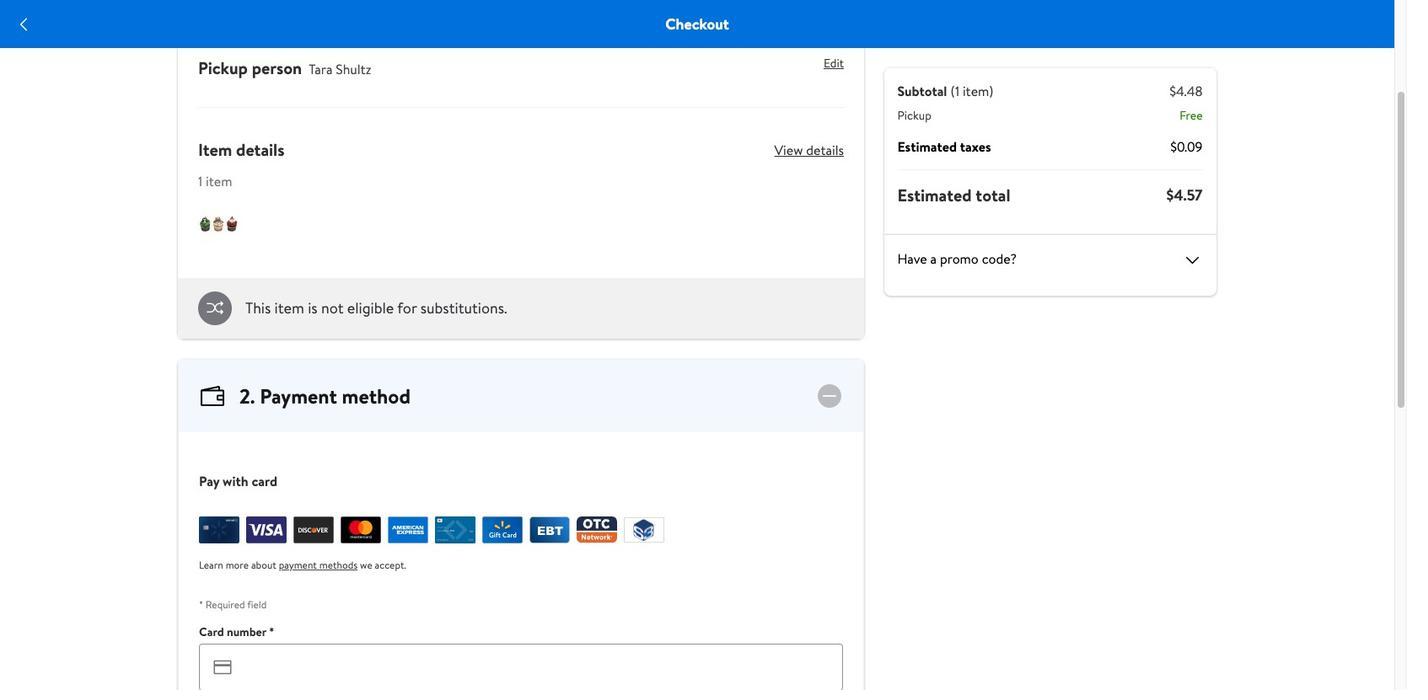 Task type: vqa. For each thing, say whether or not it's contained in the screenshot.
the top BEVERLY
no



Task type: locate. For each thing, give the bounding box(es) containing it.
* left required
[[199, 598, 203, 612]]

details inside dropdown button
[[806, 141, 844, 159]]

electronic benefits transfer image
[[530, 517, 570, 544]]

0 vertical spatial pickup
[[198, 57, 248, 79]]

0 vertical spatial *
[[199, 598, 203, 612]]

1 estimated from the top
[[898, 137, 958, 156]]

pay
[[199, 472, 219, 491]]

details right item
[[236, 138, 285, 161]]

1 vertical spatial *
[[269, 624, 274, 641]]

subtotal (1 item)
[[898, 82, 994, 100]]

1 vertical spatial estimated
[[898, 184, 972, 207]]

2. payment method
[[239, 382, 411, 411]]

field
[[247, 598, 267, 612]]

card
[[252, 472, 277, 491]]

details for view details
[[806, 141, 844, 159]]

methods
[[319, 558, 358, 573]]

item details
[[198, 138, 285, 161]]

with
[[223, 472, 248, 491]]

0 horizontal spatial details
[[236, 138, 285, 161]]

american express image
[[388, 517, 428, 544]]

estimated total
[[898, 184, 1011, 207]]

0 horizontal spatial item
[[206, 172, 232, 191]]

* required field
[[199, 598, 267, 612]]

$4.48
[[1170, 82, 1203, 100]]

1 vertical spatial pickup
[[898, 107, 932, 124]]

2023 christmas cupcakes image
[[198, 204, 239, 245]]

0 vertical spatial estimated
[[898, 137, 958, 156]]

learn more about payment methods we accept.
[[199, 558, 406, 573]]

taxes
[[961, 137, 992, 156]]

estimated down estimated taxes on the right top
[[898, 184, 972, 207]]

details
[[236, 138, 285, 161], [806, 141, 844, 159]]

0 vertical spatial item
[[206, 172, 232, 191]]

1 horizontal spatial item
[[275, 298, 304, 319]]

a
[[931, 250, 937, 268]]

1 item
[[198, 172, 232, 191]]

1 horizontal spatial details
[[806, 141, 844, 159]]

edit
[[824, 55, 844, 72]]

shultz
[[336, 60, 371, 78]]

*
[[199, 598, 203, 612], [269, 624, 274, 641]]

not
[[321, 298, 344, 319]]

about
[[251, 558, 276, 573]]

pickup left person
[[198, 57, 248, 79]]

estimated left taxes
[[898, 137, 958, 156]]

2 estimated from the top
[[898, 184, 972, 207]]

learn
[[199, 558, 223, 573]]

item for this
[[275, 298, 304, 319]]

1 horizontal spatial pickup
[[898, 107, 932, 124]]

pickup
[[198, 57, 248, 79], [898, 107, 932, 124]]

estimated
[[898, 137, 958, 156], [898, 184, 972, 207]]

item
[[198, 138, 232, 161]]

1 vertical spatial item
[[275, 298, 304, 319]]

details right view
[[806, 141, 844, 159]]

have
[[898, 250, 928, 268]]

Card number * text field
[[199, 644, 843, 691]]

mastercard image
[[341, 517, 381, 544]]

item right 1
[[206, 172, 232, 191]]

for
[[397, 298, 417, 319]]

* right number
[[269, 624, 274, 641]]

otc network card image
[[577, 517, 617, 544]]

item
[[206, 172, 232, 191], [275, 298, 304, 319]]

pickup down subtotal
[[898, 107, 932, 124]]

2.
[[239, 382, 255, 411]]

pay with card
[[199, 472, 277, 491]]

item left is
[[275, 298, 304, 319]]

view details button
[[775, 137, 844, 164]]

1
[[198, 172, 203, 191]]

item)
[[963, 82, 994, 100]]

0 horizontal spatial pickup
[[198, 57, 248, 79]]



Task type: describe. For each thing, give the bounding box(es) containing it.
item for 1
[[206, 172, 232, 191]]

payment
[[260, 382, 337, 411]]

this item is not eligible for substitutions.
[[245, 298, 507, 319]]

code?
[[983, 250, 1017, 268]]

details for item details
[[236, 138, 285, 161]]

substitutions.
[[421, 298, 507, 319]]

edit button
[[824, 50, 844, 77]]

sam's mastercard image
[[435, 517, 476, 544]]

have a promo code?
[[898, 250, 1017, 268]]

eligible
[[347, 298, 394, 319]]

total
[[976, 184, 1011, 207]]

back image
[[13, 14, 34, 34]]

card number *
[[199, 624, 274, 641]]

pickup person tara shultz
[[198, 57, 371, 79]]

have a promo code? image
[[1183, 250, 1203, 270]]

1 horizontal spatial *
[[269, 624, 274, 641]]

medicare advantage card image
[[624, 517, 665, 544]]

estimated taxes
[[898, 137, 992, 156]]

discover image
[[293, 517, 334, 544]]

person
[[252, 57, 302, 79]]

checkout
[[665, 13, 729, 35]]

gift card image
[[482, 517, 523, 544]]

payment
[[279, 558, 317, 573]]

free
[[1180, 107, 1203, 124]]

number
[[227, 624, 266, 641]]

$4.57
[[1167, 185, 1203, 206]]

(1
[[951, 82, 960, 100]]

pickup for pickup person tara shultz
[[198, 57, 248, 79]]

estimated for estimated total
[[898, 184, 972, 207]]

subtotal
[[898, 82, 948, 100]]

accept.
[[375, 558, 406, 573]]

visa image
[[246, 517, 287, 544]]

we
[[360, 558, 372, 573]]

walmart rewards image
[[199, 517, 239, 544]]

is
[[308, 298, 318, 319]]

tara
[[309, 60, 333, 78]]

required
[[206, 598, 245, 612]]

method
[[342, 382, 411, 411]]

card
[[199, 624, 224, 641]]

pickup for pickup
[[898, 107, 932, 124]]

this
[[245, 298, 271, 319]]

view
[[775, 141, 803, 159]]

payment methods link
[[279, 558, 358, 573]]

$0.09
[[1171, 137, 1203, 156]]

0 horizontal spatial *
[[199, 598, 203, 612]]

view details
[[775, 141, 844, 159]]

estimated for estimated taxes
[[898, 137, 958, 156]]

more
[[226, 558, 249, 573]]

promo
[[941, 250, 979, 268]]



